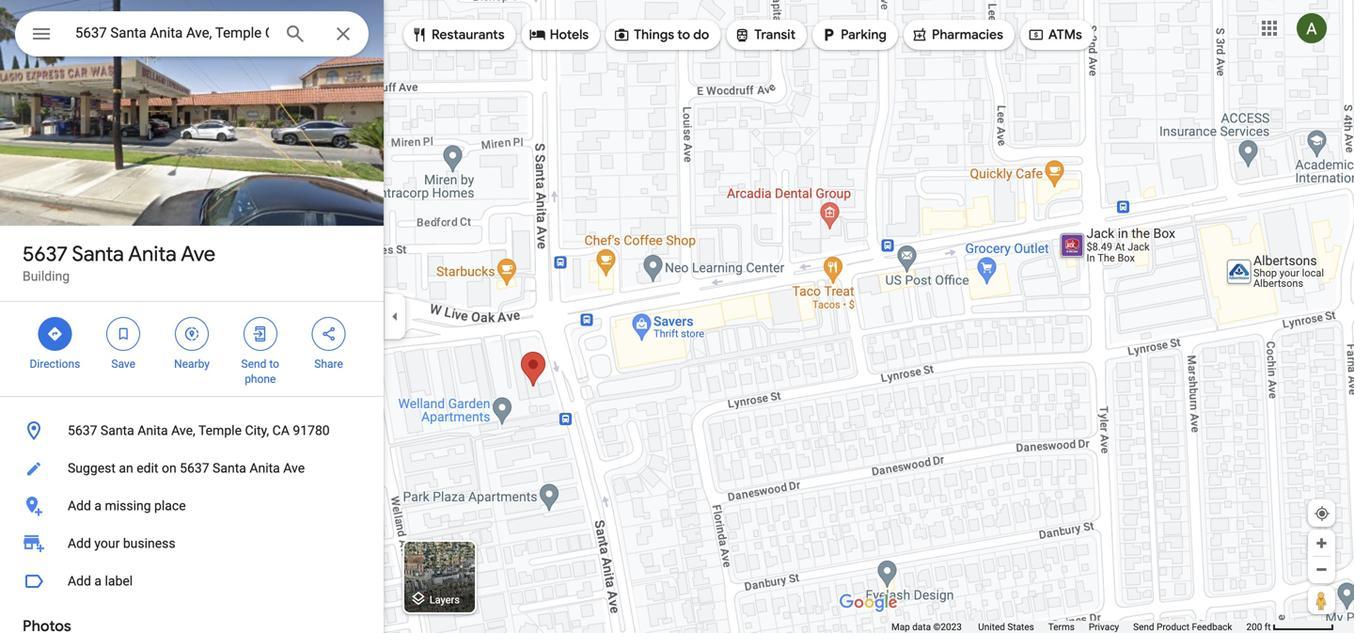 Task type: vqa. For each thing, say whether or not it's contained in the screenshot.


Task type: locate. For each thing, give the bounding box(es) containing it.
send left product
[[1134, 621, 1155, 633]]

add left label
[[68, 573, 91, 589]]

1 vertical spatial ave
[[283, 461, 305, 476]]

santa inside 5637 santa anita ave building
[[72, 241, 124, 267]]

5637 right on
[[180, 461, 209, 476]]

add a label button
[[0, 563, 384, 600]]

suggest an edit on 5637 santa anita ave button
[[0, 450, 384, 487]]

0 vertical spatial add
[[68, 498, 91, 514]]

a
[[94, 498, 102, 514], [94, 573, 102, 589]]

zoom out image
[[1315, 563, 1329, 577]]

united states
[[979, 621, 1035, 633]]

temple
[[198, 423, 242, 438]]

5637 santa anita ave main content
[[0, 0, 384, 633]]

send for send to phone
[[241, 358, 267, 371]]

anita down city,
[[250, 461, 280, 476]]

a inside button
[[94, 573, 102, 589]]

add left your at the bottom of page
[[68, 536, 91, 551]]

send inside send to phone
[[241, 358, 267, 371]]

google maps element
[[0, 0, 1355, 633]]

add
[[68, 498, 91, 514], [68, 536, 91, 551], [68, 573, 91, 589]]


[[252, 324, 269, 344]]

5637 up the building
[[23, 241, 68, 267]]

5637 inside 5637 santa anita ave building
[[23, 241, 68, 267]]

to
[[678, 26, 691, 43], [269, 358, 279, 371]]

0 vertical spatial ave
[[181, 241, 216, 267]]

send to phone
[[241, 358, 279, 386]]

suggest
[[68, 461, 116, 476]]


[[614, 24, 630, 45]]

a left missing
[[94, 498, 102, 514]]

send inside 'send product feedback' button
[[1134, 621, 1155, 633]]

terms button
[[1049, 621, 1075, 633]]

anita up 
[[128, 241, 177, 267]]

5637 santa anita ave, temple city, ca 91780 button
[[0, 412, 384, 450]]

 things to do
[[614, 24, 710, 45]]

ave down 'ca'
[[283, 461, 305, 476]]

1 horizontal spatial send
[[1134, 621, 1155, 633]]

collapse side panel image
[[385, 306, 406, 327]]

0 vertical spatial santa
[[72, 241, 124, 267]]

footer containing map data ©2023
[[892, 621, 1247, 633]]

 hotels
[[529, 24, 589, 45]]

feedback
[[1192, 621, 1233, 633]]

things
[[634, 26, 675, 43]]

states
[[1008, 621, 1035, 633]]

5637 for ave
[[23, 241, 68, 267]]


[[183, 324, 200, 344]]

to up phone
[[269, 358, 279, 371]]

footer
[[892, 621, 1247, 633]]

200
[[1247, 621, 1263, 633]]

edit
[[137, 461, 159, 476]]

santa down temple
[[213, 461, 246, 476]]

1 vertical spatial anita
[[138, 423, 168, 438]]

91780
[[293, 423, 330, 438]]

privacy button
[[1089, 621, 1120, 633]]

santa for ave,
[[101, 423, 134, 438]]

1 vertical spatial santa
[[101, 423, 134, 438]]

1 vertical spatial 5637
[[68, 423, 97, 438]]

5637 Santa Anita Ave, Temple City, CA 91780 field
[[15, 11, 369, 56]]

 button
[[15, 11, 68, 60]]


[[46, 324, 63, 344]]

5637
[[23, 241, 68, 267], [68, 423, 97, 438], [180, 461, 209, 476]]

transit
[[755, 26, 796, 43]]

to inside  things to do
[[678, 26, 691, 43]]

atms
[[1049, 26, 1083, 43]]

anita
[[128, 241, 177, 267], [138, 423, 168, 438], [250, 461, 280, 476]]

send
[[241, 358, 267, 371], [1134, 621, 1155, 633]]

2 a from the top
[[94, 573, 102, 589]]

ave,
[[171, 423, 195, 438]]

5637 up suggest
[[68, 423, 97, 438]]

santa up an
[[101, 423, 134, 438]]

santa up 
[[72, 241, 124, 267]]

0 horizontal spatial to
[[269, 358, 279, 371]]

missing
[[105, 498, 151, 514]]

3 add from the top
[[68, 573, 91, 589]]

directions
[[30, 358, 80, 371]]

your
[[94, 536, 120, 551]]

©2023
[[934, 621, 962, 633]]

building
[[23, 269, 70, 284]]

add a label
[[68, 573, 133, 589]]

a inside button
[[94, 498, 102, 514]]

send for send product feedback
[[1134, 621, 1155, 633]]

1 vertical spatial send
[[1134, 621, 1155, 633]]

send product feedback button
[[1134, 621, 1233, 633]]

footer inside "google maps" element
[[892, 621, 1247, 633]]

anita inside 5637 santa anita ave building
[[128, 241, 177, 267]]

label
[[105, 573, 133, 589]]

do
[[694, 26, 710, 43]]

united states button
[[979, 621, 1035, 633]]


[[320, 324, 337, 344]]

send up phone
[[241, 358, 267, 371]]

city,
[[245, 423, 269, 438]]

add for add a missing place
[[68, 498, 91, 514]]

santa
[[72, 241, 124, 267], [101, 423, 134, 438], [213, 461, 246, 476]]

nearby
[[174, 358, 210, 371]]

ave
[[181, 241, 216, 267], [283, 461, 305, 476]]

0 vertical spatial a
[[94, 498, 102, 514]]


[[912, 24, 929, 45]]

2 vertical spatial add
[[68, 573, 91, 589]]

1 horizontal spatial to
[[678, 26, 691, 43]]

add inside button
[[68, 498, 91, 514]]

add your business
[[68, 536, 176, 551]]

0 vertical spatial send
[[241, 358, 267, 371]]

0 horizontal spatial ave
[[181, 241, 216, 267]]

0 vertical spatial 5637
[[23, 241, 68, 267]]

to left do
[[678, 26, 691, 43]]

1 horizontal spatial ave
[[283, 461, 305, 476]]

product
[[1157, 621, 1190, 633]]

1 a from the top
[[94, 498, 102, 514]]

1 vertical spatial add
[[68, 536, 91, 551]]

data
[[913, 621, 931, 633]]

2 add from the top
[[68, 536, 91, 551]]

ave up 
[[181, 241, 216, 267]]

an
[[119, 461, 133, 476]]

1 vertical spatial to
[[269, 358, 279, 371]]

map data ©2023
[[892, 621, 965, 633]]

show street view coverage image
[[1309, 586, 1336, 614]]

phone
[[245, 373, 276, 386]]

0 horizontal spatial send
[[241, 358, 267, 371]]

1 vertical spatial a
[[94, 573, 102, 589]]

a left label
[[94, 573, 102, 589]]

add a missing place
[[68, 498, 186, 514]]

anita left "ave,"
[[138, 423, 168, 438]]

None field
[[75, 22, 269, 44]]

to inside send to phone
[[269, 358, 279, 371]]

 search field
[[15, 11, 369, 60]]

business
[[123, 536, 176, 551]]

0 vertical spatial anita
[[128, 241, 177, 267]]

1 add from the top
[[68, 498, 91, 514]]

add inside button
[[68, 573, 91, 589]]

add down suggest
[[68, 498, 91, 514]]

send product feedback
[[1134, 621, 1233, 633]]

0 vertical spatial to
[[678, 26, 691, 43]]



Task type: describe. For each thing, give the bounding box(es) containing it.
none field inside the 5637 santa anita ave, temple city, ca 91780 field
[[75, 22, 269, 44]]

2 vertical spatial santa
[[213, 461, 246, 476]]

zoom in image
[[1315, 536, 1329, 550]]

 pharmacies
[[912, 24, 1004, 45]]

200 ft
[[1247, 621, 1272, 633]]


[[1028, 24, 1045, 45]]

save
[[111, 358, 136, 371]]

actions for 5637 santa anita ave region
[[0, 302, 384, 396]]

ave inside button
[[283, 461, 305, 476]]

hotels
[[550, 26, 589, 43]]

a for label
[[94, 573, 102, 589]]

2 vertical spatial anita
[[250, 461, 280, 476]]


[[411, 24, 428, 45]]

map
[[892, 621, 911, 633]]

 atms
[[1028, 24, 1083, 45]]

google account: angela cha  
(angela.cha@adept.ai) image
[[1297, 13, 1328, 43]]

parking
[[841, 26, 887, 43]]


[[529, 24, 546, 45]]

add a missing place button
[[0, 487, 384, 525]]

suggest an edit on 5637 santa anita ave
[[68, 461, 305, 476]]

privacy
[[1089, 621, 1120, 633]]

 restaurants
[[411, 24, 505, 45]]

5637 santa anita ave building
[[23, 241, 216, 284]]

 transit
[[734, 24, 796, 45]]

restaurants
[[432, 26, 505, 43]]

layers
[[430, 594, 460, 606]]

 parking
[[820, 24, 887, 45]]

ave inside 5637 santa anita ave building
[[181, 241, 216, 267]]

a for missing
[[94, 498, 102, 514]]


[[820, 24, 837, 45]]

200 ft button
[[1247, 621, 1335, 633]]

terms
[[1049, 621, 1075, 633]]

anita for ave
[[128, 241, 177, 267]]

pharmacies
[[932, 26, 1004, 43]]


[[30, 20, 53, 48]]

share
[[315, 358, 343, 371]]

add for add your business
[[68, 536, 91, 551]]


[[734, 24, 751, 45]]

on
[[162, 461, 177, 476]]

place
[[154, 498, 186, 514]]


[[115, 324, 132, 344]]

2 vertical spatial 5637
[[180, 461, 209, 476]]

anita for ave,
[[138, 423, 168, 438]]

add your business link
[[0, 525, 384, 563]]

santa for ave
[[72, 241, 124, 267]]

show your location image
[[1314, 505, 1331, 522]]

united
[[979, 621, 1006, 633]]

add for add a label
[[68, 573, 91, 589]]

5637 for ave,
[[68, 423, 97, 438]]

ft
[[1265, 621, 1272, 633]]

ca
[[273, 423, 290, 438]]

5637 santa anita ave, temple city, ca 91780
[[68, 423, 330, 438]]



